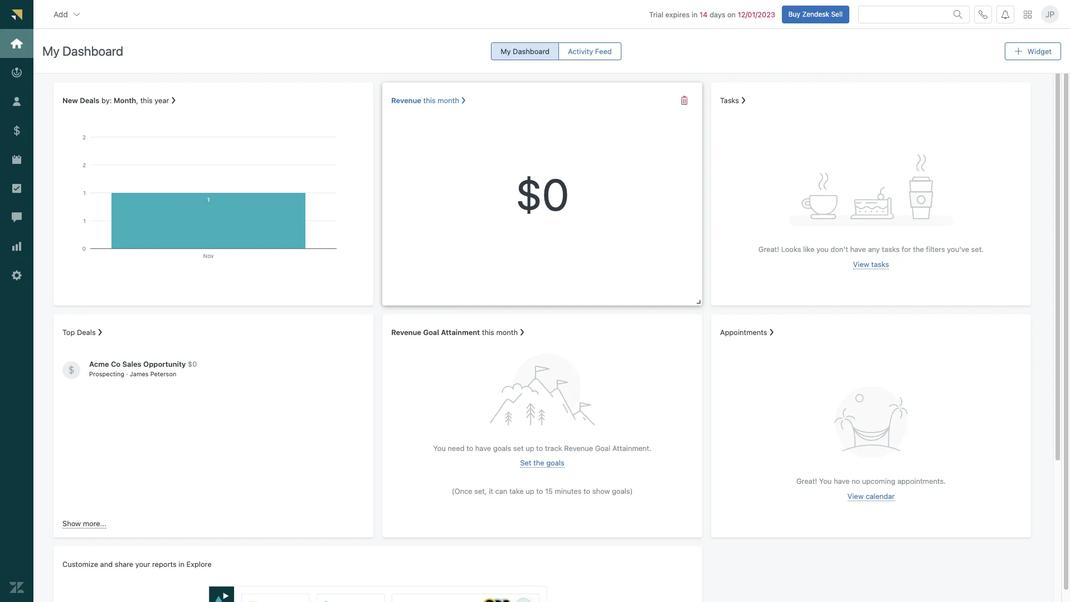 Task type: vqa. For each thing, say whether or not it's contained in the screenshot.
Buy Zendesk Sell
yes



Task type: describe. For each thing, give the bounding box(es) containing it.
revenue for revenue this month
[[391, 96, 421, 105]]

set,
[[474, 487, 487, 496]]

(once
[[452, 487, 472, 496]]

don't
[[831, 245, 848, 254]]

activity feed link
[[559, 42, 621, 60]]

to left 15
[[536, 487, 543, 496]]

great! looks like you don't have any tasks for the filters you've set.
[[759, 245, 984, 254]]

set.
[[971, 245, 984, 254]]

jp
[[1046, 9, 1055, 19]]

revenue this month
[[391, 96, 459, 105]]

$0 inside acme co sales opportunity $0 prospecting james peterson
[[188, 360, 197, 369]]

trial
[[649, 10, 664, 19]]

peterson
[[150, 370, 176, 377]]

0 horizontal spatial goals
[[493, 444, 511, 453]]

acme co sales opportunity $0 prospecting james peterson
[[89, 360, 197, 377]]

appointments
[[720, 328, 767, 337]]

show more...
[[62, 519, 106, 528]]

deals image
[[67, 366, 76, 375]]

2 horizontal spatial have
[[850, 245, 866, 254]]

buy zendesk sell
[[789, 10, 843, 18]]

filters
[[926, 245, 945, 254]]

show
[[62, 519, 81, 528]]

by:
[[101, 96, 112, 105]]

0 vertical spatial in
[[692, 10, 698, 19]]

deals for new
[[80, 96, 99, 105]]

explore
[[186, 560, 212, 569]]

to right need
[[467, 444, 473, 453]]

top
[[62, 328, 75, 337]]

1 vertical spatial month
[[496, 328, 518, 337]]

set
[[520, 458, 532, 467]]

1 up from the top
[[526, 444, 534, 453]]

buy zendesk sell button
[[782, 5, 850, 23]]

it
[[489, 487, 493, 496]]

great! for great! you have no upcoming appointments.
[[797, 477, 817, 486]]

1 horizontal spatial goal
[[595, 444, 611, 453]]

goals)
[[612, 487, 633, 496]]

your
[[135, 560, 150, 569]]

12/01/2023
[[738, 10, 775, 19]]

0 horizontal spatial my
[[42, 44, 60, 59]]

jp button
[[1041, 5, 1059, 23]]

sell
[[831, 10, 843, 18]]

looks
[[781, 245, 801, 254]]

top deals
[[62, 328, 96, 337]]

show more... link
[[62, 519, 106, 529]]

minutes
[[555, 487, 582, 496]]

tasks inside view tasks link
[[872, 260, 889, 268]]

opportunity
[[143, 360, 186, 369]]

days
[[710, 10, 725, 19]]

view calendar link
[[848, 491, 895, 501]]

take
[[509, 487, 524, 496]]

(once set, it can take up to 15 minutes to show goals)
[[452, 487, 633, 496]]

appointments.
[[898, 477, 946, 486]]

for
[[902, 245, 911, 254]]

great! you have no upcoming appointments.
[[797, 477, 946, 486]]

zendesk products image
[[1024, 10, 1032, 18]]

chevron down image
[[72, 10, 81, 19]]

attainment
[[441, 328, 480, 337]]

expires
[[666, 10, 690, 19]]

to left show
[[584, 487, 590, 496]]

zendesk
[[802, 10, 830, 18]]

add image
[[1014, 47, 1023, 56]]

you need to have goals set up to track revenue goal attainment.
[[433, 444, 651, 453]]

2 horizontal spatial chevron image
[[767, 328, 776, 337]]

1 vertical spatial you
[[819, 477, 832, 486]]

1 vertical spatial in
[[179, 560, 185, 569]]

my dashboard inside my dashboard link
[[501, 47, 550, 56]]

set the goals link
[[520, 458, 565, 468]]

1 horizontal spatial have
[[834, 477, 850, 486]]

2 up from the top
[[526, 487, 534, 496]]

more...
[[83, 519, 106, 528]]

,
[[136, 96, 138, 105]]

sales
[[122, 360, 141, 369]]

14
[[700, 10, 708, 19]]

reports
[[152, 560, 177, 569]]

share
[[115, 560, 133, 569]]

add
[[54, 9, 68, 19]]

no
[[852, 477, 860, 486]]

view tasks link
[[853, 260, 889, 269]]

on
[[727, 10, 736, 19]]



Task type: locate. For each thing, give the bounding box(es) containing it.
1 horizontal spatial you
[[819, 477, 832, 486]]

1 vertical spatial $0
[[188, 360, 197, 369]]

activity feed
[[568, 47, 612, 56]]

james
[[130, 370, 149, 377]]

15
[[545, 487, 553, 496]]

0 horizontal spatial the
[[534, 458, 544, 467]]

show
[[592, 487, 610, 496]]

chevron image for tasks
[[739, 96, 748, 105]]

1 horizontal spatial chevron image
[[518, 328, 527, 337]]

tasks
[[720, 96, 739, 105]]

1 vertical spatial revenue
[[391, 328, 421, 337]]

revenue goal attainment this month
[[391, 328, 518, 337]]

great! left no
[[797, 477, 817, 486]]

1 vertical spatial have
[[475, 444, 491, 453]]

month
[[114, 96, 136, 105]]

prospecting
[[89, 370, 124, 377]]

0 vertical spatial $0
[[516, 168, 569, 220]]

1 horizontal spatial dashboard
[[513, 47, 550, 56]]

2 horizontal spatial this
[[482, 328, 494, 337]]

0 horizontal spatial great!
[[759, 245, 779, 254]]

1 horizontal spatial chevron image
[[459, 96, 468, 105]]

1 vertical spatial goal
[[595, 444, 611, 453]]

my dashboard down chevron down image
[[42, 44, 123, 59]]

1 horizontal spatial in
[[692, 10, 698, 19]]

set
[[513, 444, 524, 453]]

1 horizontal spatial my
[[501, 47, 511, 56]]

search image
[[954, 10, 963, 19]]

you
[[433, 444, 446, 453], [819, 477, 832, 486]]

tasks
[[882, 245, 900, 254], [872, 260, 889, 268]]

chevron image for top deals
[[96, 328, 105, 337]]

explore promo image
[[208, 586, 547, 602]]

customize and share your reports in explore
[[62, 560, 212, 569]]

calendar
[[866, 491, 895, 500]]

deals for top
[[77, 328, 96, 337]]

deals left "by:"
[[80, 96, 99, 105]]

1 horizontal spatial my dashboard
[[501, 47, 550, 56]]

have left no
[[834, 477, 850, 486]]

new
[[62, 96, 78, 105]]

0 horizontal spatial my dashboard
[[42, 44, 123, 59]]

dashboard
[[62, 44, 123, 59], [513, 47, 550, 56]]

0 horizontal spatial this
[[140, 96, 153, 105]]

feed
[[595, 47, 612, 56]]

1 vertical spatial tasks
[[872, 260, 889, 268]]

and
[[100, 560, 113, 569]]

1 vertical spatial the
[[534, 458, 544, 467]]

upcoming
[[862, 477, 896, 486]]

like
[[803, 245, 815, 254]]

revenue for revenue goal attainment this month
[[391, 328, 421, 337]]

0 vertical spatial the
[[913, 245, 924, 254]]

have
[[850, 245, 866, 254], [475, 444, 491, 453], [834, 477, 850, 486]]

2 vertical spatial revenue
[[564, 444, 593, 453]]

deals
[[80, 96, 99, 105], [77, 328, 96, 337]]

the right the "set" at the bottom left of page
[[534, 458, 544, 467]]

trial expires in 14 days on 12/01/2023
[[649, 10, 775, 19]]

1 vertical spatial deals
[[77, 328, 96, 337]]

0 horizontal spatial $0
[[188, 360, 197, 369]]

up right set on the left bottom
[[526, 444, 534, 453]]

0 vertical spatial tasks
[[882, 245, 900, 254]]

chevron image for revenue goal attainment
[[518, 328, 527, 337]]

0 vertical spatial revenue
[[391, 96, 421, 105]]

0 vertical spatial great!
[[759, 245, 779, 254]]

0 horizontal spatial chevron image
[[96, 328, 105, 337]]

my dashboard left activity
[[501, 47, 550, 56]]

goals
[[493, 444, 511, 453], [546, 458, 565, 467]]

$0
[[516, 168, 569, 220], [188, 360, 197, 369]]

have right need
[[475, 444, 491, 453]]

in
[[692, 10, 698, 19], [179, 560, 185, 569]]

have left any at the right of the page
[[850, 245, 866, 254]]

0 vertical spatial have
[[850, 245, 866, 254]]

to left "track"
[[536, 444, 543, 453]]

deals right top
[[77, 328, 96, 337]]

chevron image
[[169, 96, 178, 105], [518, 328, 527, 337], [767, 328, 776, 337]]

bell image
[[1001, 10, 1010, 19]]

2 vertical spatial have
[[834, 477, 850, 486]]

chevron image for new deals
[[169, 96, 178, 105]]

chevron image
[[459, 96, 468, 105], [739, 96, 748, 105], [96, 328, 105, 337]]

0 vertical spatial month
[[438, 96, 459, 105]]

0 horizontal spatial dashboard
[[62, 44, 123, 59]]

to
[[467, 444, 473, 453], [536, 444, 543, 453], [536, 487, 543, 496], [584, 487, 590, 496]]

my dashboard link
[[491, 42, 559, 60]]

goals down "track"
[[546, 458, 565, 467]]

need
[[448, 444, 465, 453]]

acme
[[89, 360, 109, 369]]

you left no
[[819, 477, 832, 486]]

1 horizontal spatial month
[[496, 328, 518, 337]]

you left need
[[433, 444, 446, 453]]

new deals by: month , this year
[[62, 96, 169, 105]]

revenue
[[391, 96, 421, 105], [391, 328, 421, 337], [564, 444, 593, 453]]

customize
[[62, 560, 98, 569]]

1 vertical spatial up
[[526, 487, 534, 496]]

zendesk image
[[9, 580, 24, 595]]

0 vertical spatial view
[[853, 260, 870, 268]]

0 horizontal spatial in
[[179, 560, 185, 569]]

can
[[495, 487, 507, 496]]

great!
[[759, 245, 779, 254], [797, 477, 817, 486]]

in right reports
[[179, 560, 185, 569]]

calls image
[[979, 10, 988, 19]]

view tasks
[[853, 260, 889, 268]]

up
[[526, 444, 534, 453], [526, 487, 534, 496]]

1 horizontal spatial $0
[[516, 168, 569, 220]]

0 vertical spatial deals
[[80, 96, 99, 105]]

attainment.
[[613, 444, 651, 453]]

track
[[545, 444, 562, 453]]

1 horizontal spatial great!
[[797, 477, 817, 486]]

the right the for
[[913, 245, 924, 254]]

widget button
[[1005, 42, 1061, 60]]

0 horizontal spatial have
[[475, 444, 491, 453]]

0 vertical spatial goals
[[493, 444, 511, 453]]

0 vertical spatial you
[[433, 444, 446, 453]]

1 vertical spatial goals
[[546, 458, 565, 467]]

tasks down any at the right of the page
[[872, 260, 889, 268]]

2 horizontal spatial chevron image
[[739, 96, 748, 105]]

view for view tasks
[[853, 260, 870, 268]]

view down no
[[848, 491, 864, 500]]

1 horizontal spatial the
[[913, 245, 924, 254]]

my dashboard
[[42, 44, 123, 59], [501, 47, 550, 56]]

1 vertical spatial great!
[[797, 477, 817, 486]]

0 vertical spatial up
[[526, 444, 534, 453]]

1 horizontal spatial goals
[[546, 458, 565, 467]]

activity
[[568, 47, 593, 56]]

1 vertical spatial view
[[848, 491, 864, 500]]

0 horizontal spatial goal
[[423, 328, 439, 337]]

1 horizontal spatial this
[[423, 96, 436, 105]]

any
[[868, 245, 880, 254]]

great! for great! looks like you don't have any tasks for the filters you've set.
[[759, 245, 779, 254]]

0 horizontal spatial month
[[438, 96, 459, 105]]

co
[[111, 360, 121, 369]]

month
[[438, 96, 459, 105], [496, 328, 518, 337]]

buy
[[789, 10, 801, 18]]

great! left looks
[[759, 245, 779, 254]]

goal
[[423, 328, 439, 337], [595, 444, 611, 453]]

up right take
[[526, 487, 534, 496]]

0 vertical spatial goal
[[423, 328, 439, 337]]

dashboard down chevron down image
[[62, 44, 123, 59]]

year
[[155, 96, 169, 105]]

0 horizontal spatial chevron image
[[169, 96, 178, 105]]

widget
[[1028, 47, 1052, 56]]

goal left attainment
[[423, 328, 439, 337]]

view
[[853, 260, 870, 268], [848, 491, 864, 500]]

view down great! looks like you don't have any tasks for the filters you've set.
[[853, 260, 870, 268]]

goal left "attainment."
[[595, 444, 611, 453]]

my
[[42, 44, 60, 59], [501, 47, 511, 56]]

set the goals
[[520, 458, 565, 467]]

you
[[817, 245, 829, 254]]

in left 14
[[692, 10, 698, 19]]

this
[[140, 96, 153, 105], [423, 96, 436, 105], [482, 328, 494, 337]]

view for view calendar
[[848, 491, 864, 500]]

0 horizontal spatial you
[[433, 444, 446, 453]]

view calendar
[[848, 491, 895, 500]]

dashboard left activity
[[513, 47, 550, 56]]

the
[[913, 245, 924, 254], [534, 458, 544, 467]]

add button
[[45, 3, 90, 25]]

trash image
[[680, 96, 689, 105]]

you've
[[947, 245, 969, 254]]

goals left set on the left bottom
[[493, 444, 511, 453]]

tasks left the for
[[882, 245, 900, 254]]



